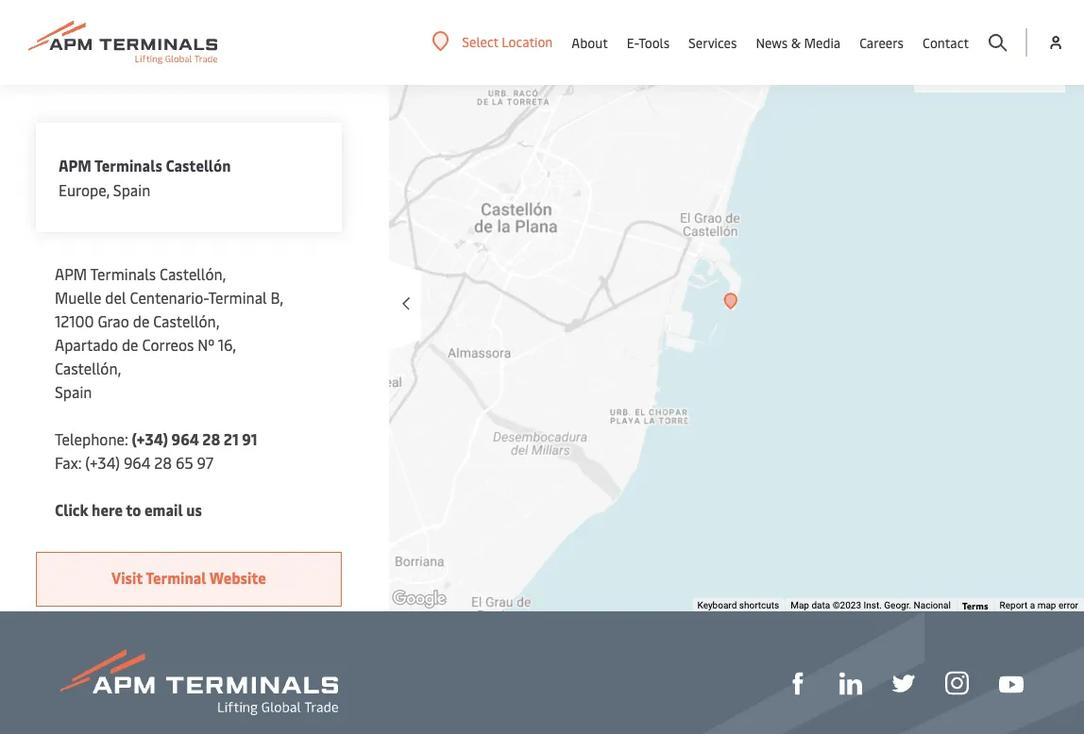 Task type: locate. For each thing, give the bounding box(es) containing it.
apm up "europe,"
[[59, 155, 92, 176]]

terminal right "visit"
[[146, 568, 206, 588]]

apm inside apm terminals castellón europe, spain
[[59, 155, 92, 176]]

terms link
[[962, 599, 988, 612]]

0 horizontal spatial terminal
[[146, 568, 206, 588]]

apartado
[[55, 335, 118, 355]]

terminals up del at the top left
[[90, 264, 156, 284]]

visit terminal website link
[[36, 552, 342, 607]]

(+34) 964 28 21 91 link
[[132, 429, 257, 449]]

apm
[[59, 155, 92, 176], [55, 264, 87, 284]]

data
[[812, 600, 830, 612]]

click
[[55, 500, 88, 520]]

terminals inside apm terminals castellón europe, spain
[[94, 155, 162, 176]]

terms
[[962, 599, 988, 612]]

castellón, down apartado
[[55, 358, 121, 379]]

europe,
[[59, 180, 109, 200]]

report a map error link
[[1000, 600, 1078, 612]]

contact button
[[923, 0, 969, 85]]

0 horizontal spatial spain
[[55, 382, 92, 402]]

terminals
[[953, 32, 1018, 52], [94, 155, 162, 176], [90, 264, 156, 284]]

facebook image
[[787, 673, 809, 695]]

65
[[176, 453, 193, 473]]

spain down apartado
[[55, 382, 92, 402]]

12100
[[55, 311, 94, 331]]

apm terminals castellón, muelle del centenario-terminal b, 12100 grao de castellón, apartado de correos nº 16, castellón, spain
[[55, 264, 283, 402]]

terminals for castellón
[[94, 155, 162, 176]]

de
[[133, 311, 150, 331], [122, 335, 138, 355]]

1 vertical spatial services
[[998, 59, 1054, 79]]

b,
[[271, 288, 283, 308]]

apm for apm terminals castellón, muelle del centenario-terminal b, 12100 grao de castellón, apartado de correos nº 16, castellón, spain
[[55, 264, 87, 284]]

grao
[[98, 311, 129, 331]]

spain
[[113, 180, 150, 200], [55, 382, 92, 402]]

0 vertical spatial (+34)
[[132, 429, 168, 449]]

de down the grao
[[122, 335, 138, 355]]

terminals up "europe,"
[[94, 155, 162, 176]]

1 horizontal spatial services
[[998, 59, 1054, 79]]

1 vertical spatial (+34)
[[85, 453, 120, 473]]

964 up to
[[124, 453, 151, 473]]

spain right "europe,"
[[113, 180, 150, 200]]

castellón, down centenario-
[[153, 311, 220, 331]]

instagram image
[[945, 672, 969, 696]]

visit
[[112, 568, 143, 588]]

0 horizontal spatial 964
[[124, 453, 151, 473]]

964
[[171, 429, 199, 449], [124, 453, 151, 473]]

de right the grao
[[133, 311, 150, 331]]

careers button
[[859, 0, 904, 85]]

1 horizontal spatial terminal
[[208, 288, 267, 308]]

28
[[202, 429, 220, 449], [154, 453, 172, 473]]

0 vertical spatial 964
[[171, 429, 199, 449]]

1 horizontal spatial 964
[[171, 429, 199, 449]]

1 vertical spatial terminals
[[94, 155, 162, 176]]

91
[[242, 429, 257, 449]]

services
[[688, 34, 737, 51], [998, 59, 1054, 79]]

geogr.
[[884, 600, 911, 612]]

apm inside apm terminals castellón, muelle del centenario-terminal b, 12100 grao de castellón, apartado de correos nº 16, castellón, spain
[[55, 264, 87, 284]]

select
[[462, 33, 499, 51]]

2 vertical spatial castellón,
[[55, 358, 121, 379]]

0 vertical spatial castellón,
[[160, 264, 226, 284]]

terminal
[[208, 288, 267, 308], [146, 568, 206, 588]]

0 vertical spatial 28
[[202, 429, 220, 449]]

email
[[145, 500, 183, 520]]

0 vertical spatial terminals
[[953, 32, 1018, 52]]

apm up muelle
[[55, 264, 87, 284]]

(+34)
[[132, 429, 168, 449], [85, 453, 120, 473]]

click here to email us
[[55, 500, 202, 520]]

terminals for castellón,
[[90, 264, 156, 284]]

1 vertical spatial 964
[[124, 453, 151, 473]]

tools
[[638, 34, 670, 51]]

keyboard shortcuts
[[697, 600, 779, 612]]

inland services
[[953, 59, 1054, 79]]

e-tools button
[[627, 0, 670, 85]]

services right tools
[[688, 34, 737, 51]]

0 vertical spatial apm
[[59, 155, 92, 176]]

28 left 65
[[154, 453, 172, 473]]

21
[[224, 429, 239, 449]]

apm for apm terminals castellón europe, spain
[[59, 155, 92, 176]]

you tube link
[[999, 671, 1024, 695]]

1 vertical spatial apm
[[55, 264, 87, 284]]

28 left 21
[[202, 429, 220, 449]]

media
[[804, 34, 841, 51]]

website
[[209, 568, 266, 588]]

1 vertical spatial terminal
[[146, 568, 206, 588]]

click here to email us link
[[55, 499, 202, 522]]

0 vertical spatial terminal
[[208, 288, 267, 308]]

terminal left b,
[[208, 288, 267, 308]]

twitter image
[[892, 673, 915, 695]]

careers
[[859, 34, 904, 51]]

(+34) down telephone:
[[85, 453, 120, 473]]

castellón,
[[160, 264, 226, 284], [153, 311, 220, 331], [55, 358, 121, 379]]

0 vertical spatial services
[[688, 34, 737, 51]]

inst.
[[864, 600, 882, 612]]

castellón, up centenario-
[[160, 264, 226, 284]]

1 vertical spatial 28
[[154, 453, 172, 473]]

services right inland
[[998, 59, 1054, 79]]

1 vertical spatial de
[[122, 335, 138, 355]]

1 horizontal spatial (+34)
[[132, 429, 168, 449]]

(+34) right telephone:
[[132, 429, 168, 449]]

terminals inside apm terminals castellón, muelle del centenario-terminal b, 12100 grao de castellón, apartado de correos nº 16, castellón, spain
[[90, 264, 156, 284]]

964 up 65
[[171, 429, 199, 449]]

2 vertical spatial terminals
[[90, 264, 156, 284]]

&
[[791, 34, 801, 51]]

terminals up inland
[[953, 32, 1018, 52]]

keyboard shortcuts button
[[697, 599, 779, 612]]

e-
[[627, 34, 638, 51]]

error
[[1059, 600, 1078, 612]]

1 horizontal spatial spain
[[113, 180, 150, 200]]

0 vertical spatial spain
[[113, 180, 150, 200]]

1 vertical spatial spain
[[55, 382, 92, 402]]



Task type: describe. For each thing, give the bounding box(es) containing it.
telephone: (+34) 964 28 21 91 fax: (+34) 964 28 65 97
[[55, 429, 257, 473]]

apm terminals castellón europe, spain
[[59, 155, 231, 200]]

muelle
[[55, 288, 101, 308]]

97
[[197, 453, 214, 473]]

centenario-
[[130, 288, 208, 308]]

spain inside apm terminals castellón europe, spain
[[113, 180, 150, 200]]

visit terminal website
[[112, 568, 266, 588]]

map
[[1037, 600, 1056, 612]]

instagram link
[[945, 670, 969, 696]]

fax:
[[55, 453, 82, 473]]

about
[[572, 34, 608, 51]]

a
[[1030, 600, 1035, 612]]

castellón
[[166, 155, 231, 176]]

linkedin__x28_alt_x29__3_ link
[[839, 670, 862, 695]]

fill 44 link
[[892, 670, 915, 695]]

shape link
[[787, 670, 809, 695]]

nº
[[198, 335, 214, 355]]

report
[[1000, 600, 1028, 612]]

linkedin image
[[839, 673, 862, 695]]

1 horizontal spatial 28
[[202, 429, 220, 449]]

spain inside apm terminals castellón, muelle del centenario-terminal b, 12100 grao de castellón, apartado de correos nº 16, castellón, spain
[[55, 382, 92, 402]]

services button
[[688, 0, 737, 85]]

select location button
[[432, 31, 553, 52]]

report a map error
[[1000, 600, 1078, 612]]

©2023
[[833, 600, 861, 612]]

location
[[502, 33, 553, 51]]

us
[[186, 500, 202, 520]]

nacional
[[914, 600, 951, 612]]

terminal inside apm terminals castellón, muelle del centenario-terminal b, 12100 grao de castellón, apartado de correos nº 16, castellón, spain
[[208, 288, 267, 308]]

keyboard
[[697, 600, 737, 612]]

here
[[92, 500, 123, 520]]

select location
[[462, 33, 553, 51]]

map region
[[169, 0, 1084, 732]]

inland
[[953, 59, 995, 79]]

about button
[[572, 0, 608, 85]]

news & media
[[756, 34, 841, 51]]

news
[[756, 34, 788, 51]]

telephone:
[[55, 429, 128, 449]]

e-tools
[[627, 34, 670, 51]]

del
[[105, 288, 126, 308]]

0 horizontal spatial 28
[[154, 453, 172, 473]]

map data ©2023 inst. geogr. nacional
[[791, 600, 951, 612]]

1 vertical spatial castellón,
[[153, 311, 220, 331]]

news & media button
[[756, 0, 841, 85]]

to
[[126, 500, 141, 520]]

correos
[[142, 335, 194, 355]]

0 horizontal spatial (+34)
[[85, 453, 120, 473]]

16,
[[218, 335, 236, 355]]

0 vertical spatial de
[[133, 311, 150, 331]]

map
[[791, 600, 809, 612]]

youtube image
[[999, 676, 1024, 693]]

google image
[[388, 587, 450, 612]]

contact
[[923, 34, 969, 51]]

shortcuts
[[739, 600, 779, 612]]

0 horizontal spatial services
[[688, 34, 737, 51]]

apmt footer logo image
[[60, 650, 338, 716]]

back
[[64, 37, 105, 63]]

back button
[[30, 36, 342, 85]]



Task type: vqa. For each thing, say whether or not it's contained in the screenshot.
are
no



